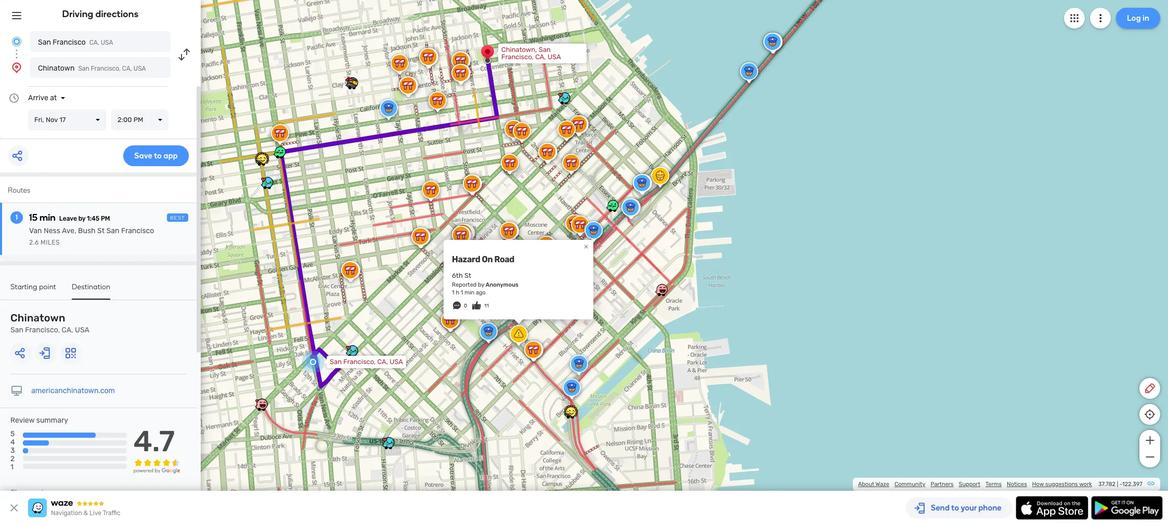 Task type: vqa. For each thing, say whether or not it's contained in the screenshot.
AM within The "31 Min Leave By 12:14 Am"
no



Task type: describe. For each thing, give the bounding box(es) containing it.
0 vertical spatial chinatown san francisco, ca, usa
[[38, 64, 146, 73]]

current location image
[[10, 35, 23, 48]]

terms
[[986, 482, 1002, 488]]

4
[[10, 439, 15, 447]]

pm inside 2:00 pm list box
[[134, 116, 143, 124]]

francisco inside van ness ave, bush st san francisco 2.6 miles
[[121, 227, 154, 236]]

4.7
[[133, 425, 175, 459]]

&
[[84, 510, 88, 518]]

fri, nov 17
[[34, 116, 66, 124]]

terms link
[[986, 482, 1002, 488]]

by for min
[[78, 215, 86, 223]]

0 vertical spatial francisco
[[53, 38, 86, 47]]

partners link
[[931, 482, 954, 488]]

|
[[1117, 482, 1119, 488]]

x image
[[8, 503, 20, 515]]

san inside van ness ave, bush st san francisco 2.6 miles
[[106, 227, 119, 236]]

van ness ave, bush st san francisco 2.6 miles
[[29, 227, 154, 247]]

usa inside chinatown, san francisco, ca, usa
[[548, 53, 561, 61]]

americanchinatown.com
[[31, 387, 115, 396]]

computer image
[[10, 385, 23, 398]]

6th
[[452, 272, 463, 280]]

francisco, inside chinatown, san francisco, ca, usa
[[501, 53, 534, 61]]

community link
[[895, 482, 926, 488]]

review summary
[[10, 417, 68, 426]]

routes
[[8, 186, 30, 195]]

san inside chinatown, san francisco, ca, usa
[[539, 46, 551, 54]]

van
[[29, 227, 42, 236]]

11
[[484, 303, 489, 310]]

min inside 6th st reported by anonymous 1 h 1 min ago
[[465, 290, 475, 297]]

road
[[494, 255, 515, 265]]

-
[[1120, 482, 1123, 488]]

leave
[[59, 215, 77, 223]]

bush
[[78, 227, 95, 236]]

show reviews
[[10, 489, 57, 498]]

destination button
[[72, 283, 110, 300]]

partners
[[931, 482, 954, 488]]

starting
[[10, 283, 37, 292]]

arrive at
[[28, 94, 57, 102]]

0 vertical spatial min
[[40, 212, 56, 224]]

6th st reported by anonymous 1 h 1 min ago
[[452, 272, 519, 297]]

work
[[1079, 482, 1092, 488]]

driving
[[62, 8, 93, 20]]

15 min leave by 1:45 pm
[[29, 212, 110, 224]]

2.6
[[29, 239, 39, 247]]

ago
[[476, 290, 486, 297]]

1 right h
[[461, 290, 463, 297]]

usa inside san francisco ca, usa
[[101, 39, 113, 46]]

1 inside 5 4 3 2 1
[[10, 464, 14, 473]]

reported
[[452, 282, 477, 289]]

nov
[[46, 116, 58, 124]]

how suggestions work link
[[1032, 482, 1092, 488]]

37.782
[[1099, 482, 1116, 488]]

122.397
[[1122, 482, 1143, 488]]

americanchinatown.com link
[[31, 387, 115, 396]]

summary
[[36, 417, 68, 426]]

zoom in image
[[1144, 435, 1157, 447]]

chinatown, san francisco, ca, usa
[[501, 46, 561, 61]]

notices link
[[1007, 482, 1027, 488]]



Task type: locate. For each thing, give the bounding box(es) containing it.
point
[[39, 283, 56, 292]]

traffic
[[103, 510, 120, 518]]

suggestions
[[1046, 482, 1078, 488]]

ave,
[[62, 227, 76, 236]]

pencil image
[[1144, 383, 1156, 395]]

0
[[464, 303, 467, 310]]

st
[[97, 227, 105, 236], [465, 272, 471, 280]]

chinatown san francisco, ca, usa down san francisco ca, usa
[[38, 64, 146, 73]]

0 vertical spatial st
[[97, 227, 105, 236]]

1 vertical spatial chinatown san francisco, ca, usa
[[10, 312, 89, 335]]

live
[[90, 510, 101, 518]]

st right bush
[[97, 227, 105, 236]]

chinatown up at
[[38, 64, 75, 73]]

17
[[59, 116, 66, 124]]

about
[[858, 482, 875, 488]]

0 horizontal spatial pm
[[101, 215, 110, 223]]

anonymous
[[486, 282, 519, 289]]

0 horizontal spatial by
[[78, 215, 86, 223]]

fri, nov 17 list box
[[28, 110, 106, 131]]

by for st
[[478, 282, 484, 289]]

2:00
[[118, 116, 132, 124]]

arrive
[[28, 94, 48, 102]]

ca, inside chinatown, san francisco, ca, usa
[[535, 53, 546, 61]]

show
[[10, 489, 29, 498]]

san
[[38, 38, 51, 47], [539, 46, 551, 54], [78, 65, 89, 72], [106, 227, 119, 236], [10, 326, 23, 335], [330, 358, 342, 366]]

by left '1:45'
[[78, 215, 86, 223]]

2
[[10, 455, 15, 464]]

zoom out image
[[1144, 452, 1157, 464]]

1
[[15, 213, 18, 222], [452, 290, 455, 297], [461, 290, 463, 297], [10, 464, 14, 473]]

1 vertical spatial pm
[[101, 215, 110, 223]]

1 left h
[[452, 290, 455, 297]]

pm right 2:00
[[134, 116, 143, 124]]

miles
[[41, 239, 60, 247]]

at
[[50, 94, 57, 102]]

pm inside 15 min leave by 1:45 pm
[[101, 215, 110, 223]]

starting point button
[[10, 283, 56, 299]]

1 vertical spatial st
[[465, 272, 471, 280]]

37.782 | -122.397
[[1099, 482, 1143, 488]]

usa
[[101, 39, 113, 46], [548, 53, 561, 61], [134, 65, 146, 72], [75, 326, 89, 335], [390, 358, 403, 366]]

link image
[[1147, 480, 1155, 488]]

by inside 6th st reported by anonymous 1 h 1 min ago
[[478, 282, 484, 289]]

chinatown san francisco, ca, usa down point
[[10, 312, 89, 335]]

st inside 6th st reported by anonymous 1 h 1 min ago
[[465, 272, 471, 280]]

5
[[10, 430, 15, 439]]

by up 'ago'
[[478, 282, 484, 289]]

× link
[[582, 242, 591, 252]]

san francisco, ca, usa
[[330, 358, 403, 366]]

5 4 3 2 1
[[10, 430, 15, 473]]

chinatown
[[38, 64, 75, 73], [10, 312, 65, 325]]

1:45
[[87, 215, 99, 223]]

1 vertical spatial chinatown
[[10, 312, 65, 325]]

1 horizontal spatial st
[[465, 272, 471, 280]]

starting point
[[10, 283, 56, 292]]

1 vertical spatial min
[[465, 290, 475, 297]]

3
[[10, 447, 15, 456]]

×
[[584, 242, 589, 252]]

chinatown san francisco, ca, usa
[[38, 64, 146, 73], [10, 312, 89, 335]]

chinatown down starting point button
[[10, 312, 65, 325]]

san francisco ca, usa
[[38, 38, 113, 47]]

how
[[1032, 482, 1044, 488]]

min
[[40, 212, 56, 224], [465, 290, 475, 297]]

1 left 15
[[15, 213, 18, 222]]

community
[[895, 482, 926, 488]]

location image
[[10, 61, 23, 74]]

0 vertical spatial chinatown
[[38, 64, 75, 73]]

pm right '1:45'
[[101, 215, 110, 223]]

by
[[78, 215, 86, 223], [478, 282, 484, 289]]

notices
[[1007, 482, 1027, 488]]

2:00 pm list box
[[111, 110, 169, 131]]

pm
[[134, 116, 143, 124], [101, 215, 110, 223]]

1 horizontal spatial min
[[465, 290, 475, 297]]

hazard on road
[[452, 255, 515, 265]]

st up "reported"
[[465, 272, 471, 280]]

ness
[[44, 227, 60, 236]]

francisco right bush
[[121, 227, 154, 236]]

0 horizontal spatial francisco
[[53, 38, 86, 47]]

st inside van ness ave, bush st san francisco 2.6 miles
[[97, 227, 105, 236]]

0 horizontal spatial min
[[40, 212, 56, 224]]

about waze link
[[858, 482, 890, 488]]

h
[[456, 290, 459, 297]]

fri,
[[34, 116, 44, 124]]

francisco,
[[501, 53, 534, 61], [91, 65, 121, 72], [25, 326, 60, 335], [343, 358, 376, 366]]

about waze community partners support terms notices how suggestions work
[[858, 482, 1092, 488]]

francisco
[[53, 38, 86, 47], [121, 227, 154, 236]]

min up ness
[[40, 212, 56, 224]]

review
[[10, 417, 35, 426]]

hazard
[[452, 255, 480, 265]]

francisco down driving
[[53, 38, 86, 47]]

navigation & live traffic
[[51, 510, 120, 518]]

15
[[29, 212, 38, 224]]

1 vertical spatial by
[[478, 282, 484, 289]]

reviews
[[31, 489, 57, 498]]

by inside 15 min leave by 1:45 pm
[[78, 215, 86, 223]]

directions
[[95, 8, 139, 20]]

0 vertical spatial by
[[78, 215, 86, 223]]

on
[[482, 255, 493, 265]]

waze
[[876, 482, 890, 488]]

driving directions
[[62, 8, 139, 20]]

1 horizontal spatial by
[[478, 282, 484, 289]]

1 horizontal spatial pm
[[134, 116, 143, 124]]

2:00 pm
[[118, 116, 143, 124]]

1 horizontal spatial francisco
[[121, 227, 154, 236]]

support link
[[959, 482, 981, 488]]

ca,
[[89, 39, 99, 46], [535, 53, 546, 61], [122, 65, 132, 72], [62, 326, 73, 335], [377, 358, 388, 366]]

chinatown,
[[501, 46, 537, 54]]

ca, inside san francisco ca, usa
[[89, 39, 99, 46]]

min down "reported"
[[465, 290, 475, 297]]

clock image
[[8, 92, 20, 105]]

destination
[[72, 283, 110, 292]]

1 vertical spatial francisco
[[121, 227, 154, 236]]

0 horizontal spatial st
[[97, 227, 105, 236]]

support
[[959, 482, 981, 488]]

best
[[170, 215, 185, 222]]

0 vertical spatial pm
[[134, 116, 143, 124]]

1 down 3 in the left bottom of the page
[[10, 464, 14, 473]]

navigation
[[51, 510, 82, 518]]



